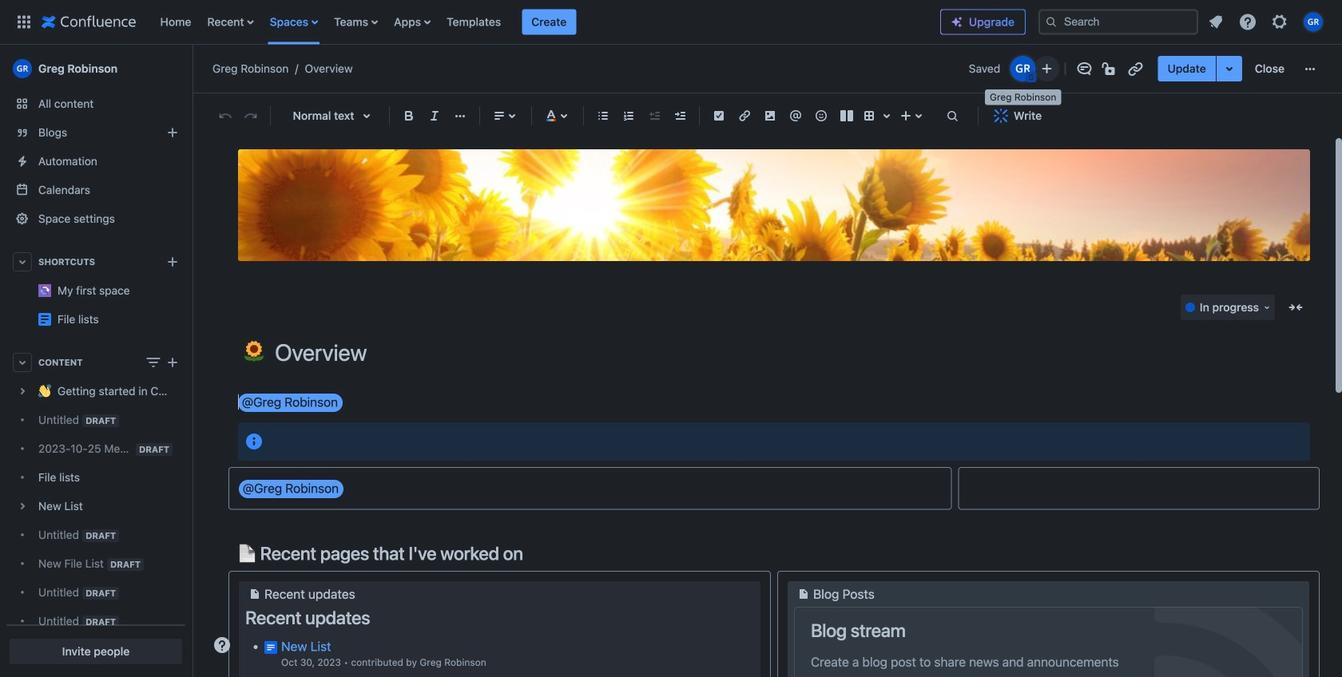 Task type: locate. For each thing, give the bounding box(es) containing it.
list for 'premium' image
[[1201, 8, 1333, 36]]

more image
[[1301, 59, 1320, 78]]

create a page image
[[163, 353, 182, 372]]

None search field
[[1039, 9, 1198, 35]]

confluence image
[[42, 12, 136, 32], [42, 12, 136, 32]]

add image, video, or file image
[[761, 106, 780, 125]]

file lists image
[[38, 313, 51, 326]]

settings icon image
[[1270, 12, 1289, 32]]

no restrictions image
[[1100, 59, 1120, 78]]

list formating group
[[590, 103, 693, 129]]

invite to edit image
[[1037, 59, 1057, 78]]

group
[[1158, 56, 1294, 81]]

mention @ image
[[786, 106, 805, 125]]

more formatting image
[[451, 106, 470, 125]]

change view image
[[144, 353, 163, 372]]

table ⇧⌥t image
[[860, 106, 879, 125]]

0 horizontal spatial list
[[152, 0, 940, 44]]

list item inside the global element
[[522, 9, 576, 35]]

create a blog image
[[163, 123, 182, 142]]

tooltip
[[985, 89, 1061, 105]]

list item
[[522, 9, 576, 35]]

banner
[[0, 0, 1342, 45]]

add shortcut image
[[163, 252, 182, 272]]

premium image
[[951, 16, 963, 28]]

tree
[[6, 377, 185, 677]]

1 horizontal spatial list
[[1201, 8, 1333, 36]]

blog posts image
[[794, 585, 813, 604]]

list
[[152, 0, 940, 44], [1201, 8, 1333, 36]]

recent updates image
[[245, 585, 264, 604]]

indent tab image
[[670, 106, 689, 125]]

numbered list ⌘⇧7 image
[[619, 106, 638, 125]]

Main content area, start typing to enter text. text field
[[228, 391, 1320, 677]]

layouts image
[[837, 106, 856, 125]]



Task type: vqa. For each thing, say whether or not it's contained in the screenshot.
Settings Icon
yes



Task type: describe. For each thing, give the bounding box(es) containing it.
notification icon image
[[1206, 12, 1225, 32]]

Give this page a title text field
[[275, 340, 1310, 366]]

align left image
[[490, 106, 509, 125]]

italic ⌘i image
[[425, 106, 444, 125]]

make page fixed-width image
[[1286, 298, 1305, 317]]

tree inside the space element
[[6, 377, 185, 677]]

action item [] image
[[709, 106, 729, 125]]

list for appswitcher icon
[[152, 0, 940, 44]]

appswitcher icon image
[[14, 12, 34, 32]]

comment icon image
[[1075, 59, 1094, 78]]

link ⌘k image
[[735, 106, 754, 125]]

emoji : image
[[812, 106, 831, 125]]

:sunflower: image
[[244, 341, 264, 362]]

adjust update settings image
[[1220, 59, 1239, 78]]

Search field
[[1039, 9, 1198, 35]]

bullet list ⌘⇧8 image
[[594, 106, 613, 125]]

text formatting group
[[396, 103, 473, 129]]

:sunflower: image
[[244, 341, 264, 362]]

collapse sidebar image
[[174, 53, 209, 85]]

space element
[[0, 45, 192, 677]]

table size image
[[877, 106, 896, 125]]

search image
[[1045, 16, 1058, 28]]

global element
[[10, 0, 940, 44]]

bold ⌘b image
[[399, 106, 419, 125]]

copy link image
[[1126, 59, 1145, 78]]

panel info image
[[244, 432, 264, 451]]

find and replace image
[[943, 106, 962, 125]]

help icon image
[[1238, 12, 1257, 32]]



